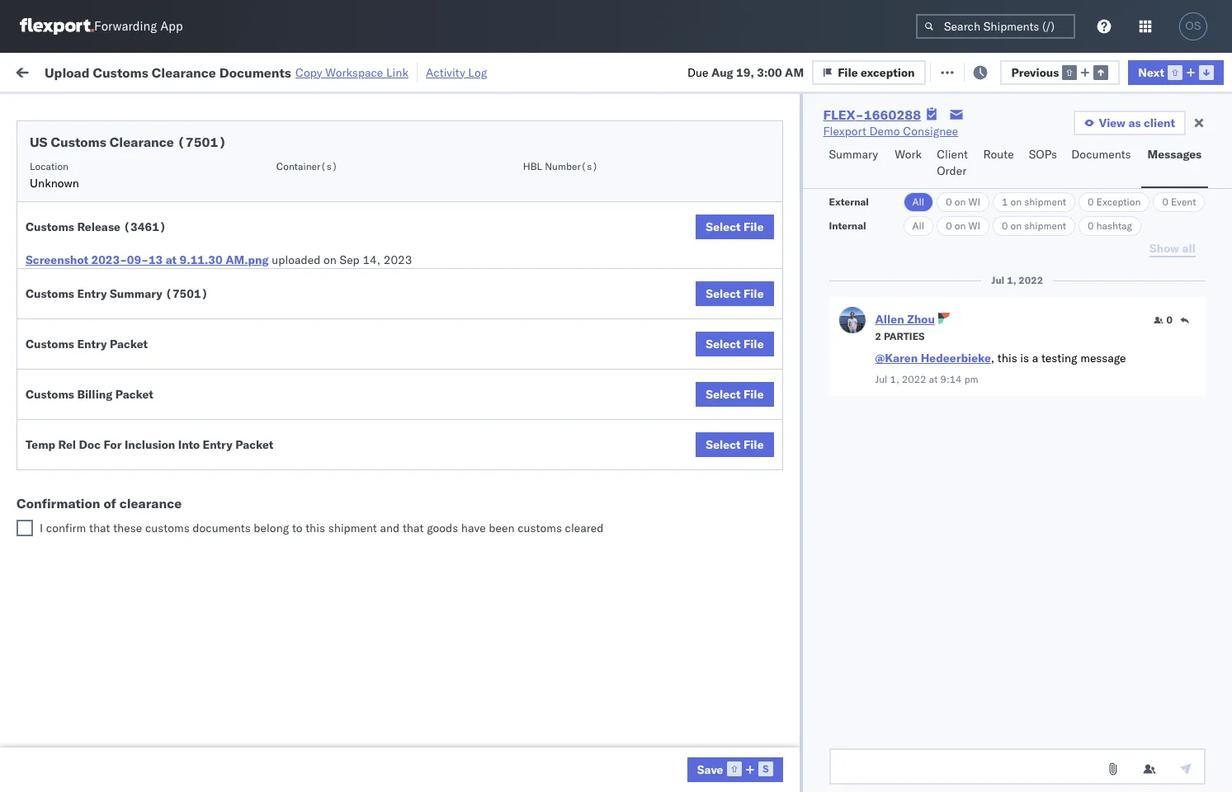 Task type: vqa. For each thing, say whether or not it's contained in the screenshot.
second Schedule Delivery Appointment link from the top of the page
yes



Task type: locate. For each thing, give the bounding box(es) containing it.
fcl for first schedule pickup from los angeles, ca button from the bottom of the page
[[542, 529, 563, 544]]

to
[[292, 521, 303, 536]]

schedule delivery appointment button down us customs clearance (7501) at the left top
[[38, 164, 203, 182]]

1 horizontal spatial documents
[[219, 64, 292, 81]]

6 fcl from the top
[[542, 456, 563, 471]]

clearance down customs entry summary (7501)
[[128, 338, 181, 353]]

customs billing packet
[[26, 387, 154, 402]]

wi
[[969, 196, 981, 208], [969, 220, 981, 232]]

schedule pickup from los angeles, ca for 4th schedule pickup from los angeles, ca link from the top of the page
[[38, 375, 223, 406]]

1 vertical spatial documents
[[1072, 147, 1132, 162]]

shipment down 1 on shipment
[[1025, 220, 1067, 232]]

2 ocean fcl from the top
[[505, 202, 563, 217]]

wi left the 1
[[969, 196, 981, 208]]

6 ceau7522281, hlxu6269489, hlxu80 from the top
[[1017, 347, 1233, 362]]

1 horizontal spatial customs
[[518, 521, 562, 536]]

1 vertical spatial at
[[166, 253, 177, 268]]

3 ceau7522281, from the top
[[1017, 238, 1102, 253]]

2 hlxu6269489, from the top
[[1105, 201, 1190, 216]]

2:59
[[266, 166, 291, 180], [266, 202, 291, 217], [266, 238, 291, 253], [266, 275, 291, 289], [266, 311, 291, 326], [266, 420, 291, 435], [266, 529, 291, 544]]

ceau7522281, hlxu6269489, hlxu80 up exception
[[1017, 165, 1233, 180]]

entry for summary
[[77, 287, 107, 301]]

from for schedule pickup from rotterdam, netherlands link
[[128, 738, 153, 753]]

3 schedule pickup from los angeles, ca button from the top
[[38, 301, 235, 336]]

2 appointment from the top
[[135, 274, 203, 289]]

1 vertical spatial upload
[[38, 338, 76, 353]]

customs release (3461)
[[26, 220, 166, 235]]

4 2:59 am edt, nov 5, 2022 from the top
[[266, 275, 411, 289]]

5 2:59 from the top
[[266, 311, 291, 326]]

1 vertical spatial jul
[[876, 373, 888, 386]]

2 vertical spatial schedule delivery appointment button
[[38, 418, 203, 436]]

summary down flexport
[[830, 147, 879, 162]]

schedule for second schedule delivery appointment link from the bottom of the page
[[38, 274, 87, 289]]

0 vertical spatial entry
[[77, 287, 107, 301]]

test123456
[[1125, 166, 1194, 180], [1125, 202, 1194, 217], [1125, 238, 1194, 253], [1125, 275, 1194, 289], [1125, 311, 1194, 326], [1125, 347, 1194, 362]]

packet for customs billing packet
[[115, 387, 154, 402]]

am up 2:00 am est, nov 9, 2022
[[294, 311, 313, 326]]

customs down clearance
[[145, 521, 190, 536]]

work inside button
[[181, 64, 209, 79]]

confirmation
[[17, 495, 100, 512]]

4 schedule pickup from los angeles, ca from the top
[[38, 375, 223, 406]]

3 schedule from the top
[[38, 229, 87, 244]]

ca up temp
[[38, 391, 54, 406]]

0 vertical spatial dec
[[343, 420, 365, 435]]

schedule down unknown
[[38, 193, 87, 208]]

2 customs from the left
[[518, 521, 562, 536]]

that down confirmation of clearance
[[89, 521, 110, 536]]

2 parties button
[[876, 329, 925, 344]]

los down clearance
[[156, 520, 174, 535]]

1 vertical spatial shipment
[[1025, 220, 1067, 232]]

edt, for second schedule pickup from los angeles, ca link from the top
[[316, 238, 341, 253]]

3 5, from the top
[[369, 238, 379, 253]]

integration up save 'button'
[[720, 711, 777, 725]]

1 vertical spatial summary
[[110, 287, 162, 301]]

2 vertical spatial at
[[930, 373, 938, 386]]

delivery for 2nd schedule delivery appointment button from the top of the page
[[90, 274, 132, 289]]

205
[[380, 64, 402, 79]]

6 flex-1846748 from the top
[[912, 347, 997, 362]]

numbers inside button
[[1185, 135, 1226, 147]]

shipment left and
[[328, 521, 377, 536]]

1 schedule from the top
[[38, 165, 87, 180]]

confirm inside 'confirm pickup from los angeles, ca'
[[38, 447, 80, 462]]

Search Work text field
[[677, 59, 857, 84]]

a
[[1033, 351, 1039, 366]]

by:
[[60, 101, 76, 116]]

1 vertical spatial 2023
[[385, 529, 414, 544]]

2 vertical spatial clearance
[[128, 338, 181, 353]]

ceau7522281, for the upload customs clearance documents link
[[1017, 347, 1102, 362]]

1 2:59 from the top
[[266, 166, 291, 180]]

3 select file from the top
[[706, 337, 764, 352]]

pickup for confirm pickup from los angeles, ca link
[[83, 447, 119, 462]]

1 lagerfeld from the top
[[886, 565, 935, 580]]

1 account from the top
[[805, 565, 849, 580]]

screenshot 2023-09-13 at 9.11.30 am.png uploaded on sep 14, 2023
[[26, 253, 412, 268]]

205 on track
[[380, 64, 448, 79]]

(0)
[[269, 64, 290, 79]]

pickup inside schedule pickup from rotterdam, netherlands
[[90, 738, 125, 753]]

2 horizontal spatial documents
[[1072, 147, 1132, 162]]

0 vertical spatial all button
[[904, 192, 934, 212]]

from for 3rd schedule pickup from los angeles, ca link from the top of the page
[[128, 302, 153, 317]]

0 vertical spatial summary
[[830, 147, 879, 162]]

abcdefg78456546
[[1125, 384, 1233, 398]]

batch action
[[1140, 64, 1211, 79]]

7 fcl from the top
[[542, 529, 563, 544]]

batch
[[1140, 64, 1172, 79]]

ocean fcl for 1st schedule delivery appointment link from the bottom
[[505, 420, 563, 435]]

select file button for customs release (3461)
[[696, 215, 774, 239]]

0 horizontal spatial work
[[181, 64, 209, 79]]

2 edt, from the top
[[316, 202, 341, 217]]

ceau7522281, hlxu6269489, hlxu80
[[1017, 165, 1233, 180], [1017, 201, 1233, 216], [1017, 238, 1233, 253], [1017, 274, 1233, 289], [1017, 311, 1233, 325], [1017, 347, 1233, 362]]

1 vertical spatial consignee
[[796, 529, 852, 544]]

ceau7522281, hlxu6269489, hlxu80 up 0 button
[[1017, 274, 1233, 289]]

entry right into
[[203, 438, 233, 453]]

1 ceau7522281, from the top
[[1017, 165, 1102, 180]]

confirm up confirm
[[38, 492, 80, 507]]

2023 right 13,
[[385, 529, 414, 544]]

schedule up customs entry packet
[[38, 302, 87, 317]]

los down upload customs clearance documents "button" on the left top of page
[[156, 375, 174, 389]]

angeles, for first schedule pickup from los angeles, ca link from the bottom
[[177, 520, 223, 535]]

0 vertical spatial clearance
[[152, 64, 216, 81]]

ceau7522281, hlxu6269489, hlxu80 up the hashtag
[[1017, 201, 1233, 216]]

on
[[405, 64, 418, 79], [955, 196, 967, 208], [1011, 196, 1023, 208], [955, 220, 967, 232], [1011, 220, 1023, 232], [324, 253, 337, 268]]

1,
[[1008, 274, 1017, 287], [891, 373, 900, 386]]

nov for fifth schedule pickup from los angeles, ca link from the bottom of the page
[[344, 202, 366, 217]]

hlxu6269489, down the hashtag
[[1105, 238, 1190, 253]]

8:30
[[266, 747, 291, 762]]

5 hlxu6269489, from the top
[[1105, 311, 1190, 325]]

0 vertical spatial documents
[[219, 64, 292, 81]]

14, right sep at top left
[[363, 253, 381, 268]]

actions
[[1183, 135, 1218, 147]]

los for 4th schedule pickup from los angeles, ca link from the top of the page
[[156, 375, 174, 389]]

ca down unknown
[[38, 209, 54, 224]]

6 2:59 from the top
[[266, 420, 291, 435]]

0 vertical spatial 1,
[[1008, 274, 1017, 287]]

activity log button
[[426, 63, 487, 82]]

fcl for upload customs clearance documents "button" on the left top of page
[[542, 347, 563, 362]]

6 ceau7522281, from the top
[[1017, 347, 1102, 362]]

flex-1846748 down order
[[912, 202, 997, 217]]

this inside "@karen hedeerbieke , this is a testing message jul 1, 2022 at 9:14 pm"
[[998, 351, 1018, 366]]

ca down temp
[[38, 464, 54, 479]]

0 vertical spatial 14,
[[363, 253, 381, 268]]

appointment up inclusion
[[135, 419, 203, 434]]

1 vertical spatial 0 on wi
[[947, 220, 981, 232]]

None text field
[[830, 749, 1207, 785]]

ca down i
[[38, 536, 54, 551]]

ceau7522281, hlxu6269489, hlxu80 up "message"
[[1017, 311, 1233, 325]]

3 appointment from the top
[[135, 419, 203, 434]]

schedule down us
[[38, 165, 87, 180]]

pm right 7:00
[[294, 456, 312, 471]]

los for first schedule pickup from los angeles, ca link from the bottom
[[156, 520, 174, 535]]

documents
[[219, 64, 292, 81], [1072, 147, 1132, 162], [38, 355, 98, 370]]

select file button for customs entry summary (7501)
[[696, 282, 774, 306]]

appointment for 1st schedule delivery appointment link from the bottom
[[135, 419, 203, 434]]

delivery inside button
[[83, 492, 126, 507]]

schedule delivery appointment for second schedule delivery appointment link from the bottom of the page
[[38, 274, 203, 289]]

clearance for upload customs clearance documents copy workspace link
[[152, 64, 216, 81]]

5 ca from the top
[[38, 464, 54, 479]]

1 horizontal spatial summary
[[830, 147, 879, 162]]

container
[[1017, 128, 1062, 140]]

appointment down us customs clearance (7501) at the left top
[[135, 165, 203, 180]]

1 schedule pickup from los angeles, ca from the top
[[38, 193, 223, 224]]

(7501) down status ready for work, blocked, in progress
[[177, 134, 227, 150]]

2023 right sep at top left
[[384, 253, 412, 268]]

los inside 'confirm pickup from los angeles, ca'
[[149, 447, 168, 462]]

0 vertical spatial confirm
[[38, 447, 80, 462]]

5, for second schedule pickup from los angeles, ca link from the top
[[369, 238, 379, 253]]

nov for 3rd schedule pickup from los angeles, ca link from the top of the page
[[344, 311, 366, 326]]

summary button
[[823, 140, 889, 188]]

0 inside 0 button
[[1167, 314, 1173, 326]]

0 horizontal spatial customs
[[145, 521, 190, 536]]

select file
[[706, 220, 764, 235], [706, 287, 764, 301], [706, 337, 764, 352], [706, 387, 764, 402], [706, 438, 764, 453]]

0 vertical spatial schedule delivery appointment link
[[38, 164, 203, 180]]

save button
[[688, 758, 783, 783]]

exception down search shipments (/) text box
[[973, 64, 1027, 79]]

hlxu80
[[1193, 165, 1233, 180], [1193, 201, 1233, 216], [1193, 238, 1233, 253], [1193, 274, 1233, 289], [1193, 311, 1233, 325], [1193, 347, 1233, 362]]

all for external
[[913, 196, 925, 208]]

2 resize handle column header from the left
[[420, 128, 439, 793]]

0 horizontal spatial consignee
[[796, 529, 852, 544]]

0 vertical spatial upload
[[45, 64, 90, 81]]

0 vertical spatial this
[[998, 351, 1018, 366]]

schedule pickup from los angeles, ca for second schedule pickup from los angeles, ca link from the top
[[38, 229, 223, 261]]

0 horizontal spatial file exception
[[838, 65, 915, 80]]

schedule up netherlands
[[38, 738, 87, 753]]

am
[[785, 65, 804, 80], [294, 166, 313, 180], [294, 202, 313, 217], [294, 238, 313, 253], [294, 275, 313, 289], [294, 311, 313, 326], [294, 347, 313, 362], [294, 420, 313, 435], [294, 529, 313, 544]]

packet up 7:00
[[235, 438, 274, 453]]

customs inside the "upload customs clearance documents"
[[79, 338, 125, 353]]

hlxu6269489, up 0 button
[[1105, 274, 1190, 289]]

0 event
[[1163, 196, 1197, 208]]

select for customs release (3461)
[[706, 220, 741, 235]]

schedule pickup from los angeles, ca for 3rd schedule pickup from los angeles, ca link from the top of the page
[[38, 302, 223, 333]]

2 select file button from the top
[[696, 282, 774, 306]]

all button for external
[[904, 192, 934, 212]]

ceau7522281, for 3rd schedule pickup from los angeles, ca link from the top of the page
[[1017, 311, 1102, 325]]

nov up sep at top left
[[344, 202, 366, 217]]

-
[[852, 565, 859, 580], [852, 602, 859, 616], [852, 674, 859, 689], [852, 711, 859, 725], [852, 747, 859, 762]]

5 account from the top
[[805, 747, 849, 762]]

hlxu6269489, for 3rd schedule pickup from los angeles, ca link from the top of the page
[[1105, 311, 1190, 325]]

work right import
[[181, 64, 209, 79]]

4 select from the top
[[706, 387, 741, 402]]

schedule down confirmation
[[38, 520, 87, 535]]

jan
[[343, 529, 362, 544], [342, 747, 361, 762]]

messages button
[[1142, 140, 1209, 188]]

0 horizontal spatial at
[[166, 253, 177, 268]]

client
[[1145, 116, 1176, 130]]

1 vertical spatial packet
[[115, 387, 154, 402]]

4 edt, from the top
[[316, 275, 341, 289]]

1 vertical spatial confirm
[[38, 492, 80, 507]]

1 vertical spatial this
[[306, 521, 325, 536]]

ceau7522281, for second schedule pickup from los angeles, ca link from the top
[[1017, 238, 1102, 253]]

test123456 down messages
[[1125, 166, 1194, 180]]

jan for 30,
[[342, 747, 361, 762]]

5 5, from the top
[[369, 311, 379, 326]]

numbers inside container numbers
[[1017, 141, 1058, 154]]

2 pm from the top
[[294, 747, 312, 762]]

client order
[[937, 147, 969, 178]]

test123456 up the hashtag
[[1125, 202, 1194, 217]]

ceau7522281, for fifth schedule pickup from los angeles, ca link from the bottom of the page
[[1017, 201, 1102, 216]]

am left sep at top left
[[294, 238, 313, 253]]

1 vertical spatial dec
[[342, 456, 364, 471]]

from inside schedule pickup from rotterdam, netherlands
[[128, 738, 153, 753]]

test123456 up 0 button
[[1125, 275, 1194, 289]]

est, right "to"
[[316, 529, 341, 544]]

2:59 down container(s)
[[266, 202, 291, 217]]

confirm for confirm delivery
[[38, 492, 80, 507]]

2 schedule pickup from los angeles, ca link from the top
[[38, 228, 235, 261]]

jul inside "@karen hedeerbieke , this is a testing message jul 1, 2022 at 9:14 pm"
[[876, 373, 888, 386]]

1 ceau7522281, hlxu6269489, hlxu80 from the top
[[1017, 165, 1233, 180]]

2:59 am edt, nov 5, 2022
[[266, 166, 411, 180], [266, 202, 411, 217], [266, 238, 411, 253], [266, 275, 411, 289], [266, 311, 411, 326]]

schedule for 1st schedule delivery appointment link from the bottom
[[38, 419, 87, 434]]

route
[[984, 147, 1015, 162]]

5 select file from the top
[[706, 438, 764, 453]]

upload for upload customs clearance documents copy workspace link
[[45, 64, 90, 81]]

1 vertical spatial pm
[[294, 747, 312, 762]]

2:59 left "to"
[[266, 529, 291, 544]]

0 vertical spatial appointment
[[135, 165, 203, 180]]

6 schedule from the top
[[38, 375, 87, 389]]

test
[[793, 166, 815, 180], [685, 202, 707, 217], [793, 202, 815, 217], [685, 238, 707, 253], [793, 238, 815, 253], [685, 275, 707, 289], [793, 275, 815, 289], [685, 311, 707, 326], [793, 311, 815, 326], [685, 347, 707, 362], [793, 347, 815, 362], [685, 384, 707, 398], [793, 384, 815, 398], [685, 420, 707, 435], [793, 420, 815, 435], [685, 456, 707, 471], [793, 456, 815, 471], [793, 493, 815, 507], [771, 529, 793, 544], [780, 565, 802, 580], [780, 602, 802, 616], [780, 674, 802, 689], [780, 711, 802, 725], [780, 747, 802, 762]]

clearance inside the "upload customs clearance documents"
[[128, 338, 181, 353]]

0 vertical spatial schedule delivery appointment
[[38, 165, 203, 180]]

1 vertical spatial wi
[[969, 220, 981, 232]]

schedule delivery appointment link up "for" at left
[[38, 418, 203, 435]]

os
[[1186, 20, 1202, 32]]

pm for 8:30
[[294, 747, 312, 762]]

appointment down 13
[[135, 274, 203, 289]]

wi for 0
[[969, 220, 981, 232]]

schedule inside schedule pickup from rotterdam, netherlands
[[38, 738, 87, 753]]

hlxu80 for the upload customs clearance documents link
[[1193, 347, 1233, 362]]

at left 9:14 at right
[[930, 373, 938, 386]]

1 horizontal spatial exception
[[973, 64, 1027, 79]]

jul down 0 on shipment
[[992, 274, 1005, 287]]

0 on wi
[[947, 196, 981, 208], [947, 220, 981, 232]]

0 vertical spatial all
[[913, 196, 925, 208]]

3 2:59 from the top
[[266, 238, 291, 253]]

2 vertical spatial documents
[[38, 355, 98, 370]]

flex-1846748
[[912, 166, 997, 180], [912, 202, 997, 217], [912, 238, 997, 253], [912, 275, 997, 289], [912, 311, 997, 326], [912, 347, 997, 362]]

est, down 2:59 am est, dec 14, 2022
[[315, 456, 340, 471]]

2023
[[384, 253, 412, 268], [385, 529, 414, 544], [384, 747, 413, 762]]

0 vertical spatial consignee
[[904, 124, 959, 139]]

2 vertical spatial 2023
[[384, 747, 413, 762]]

pickup down the "upload customs clearance documents"
[[90, 375, 125, 389]]

sops button
[[1023, 140, 1065, 188]]

confirm up confirmation
[[38, 447, 80, 462]]

schedule for fifth schedule pickup from los angeles, ca link from the bottom of the page
[[38, 193, 87, 208]]

(7501) down 9.11.30
[[165, 287, 208, 301]]

los for second schedule pickup from los angeles, ca link from the top
[[156, 229, 174, 244]]

2 vertical spatial schedule delivery appointment link
[[38, 418, 203, 435]]

2 select file from the top
[[706, 287, 764, 301]]

1 vertical spatial schedule delivery appointment button
[[38, 273, 203, 291]]

0 vertical spatial (7501)
[[177, 134, 227, 150]]

dec for 23,
[[342, 456, 364, 471]]

bosch ocean test
[[720, 166, 815, 180], [613, 202, 707, 217], [720, 202, 815, 217], [613, 238, 707, 253], [720, 238, 815, 253], [613, 275, 707, 289], [720, 275, 815, 289], [613, 311, 707, 326], [720, 311, 815, 326], [613, 347, 707, 362], [720, 347, 815, 362], [613, 384, 707, 398], [720, 384, 815, 398], [613, 420, 707, 435], [720, 420, 815, 435], [613, 456, 707, 471], [720, 456, 815, 471], [720, 493, 815, 507]]

select
[[706, 220, 741, 235], [706, 287, 741, 301], [706, 337, 741, 352], [706, 387, 741, 402], [706, 438, 741, 453]]

2:59 am est, dec 14, 2022
[[266, 420, 417, 435]]

fcl for confirm pickup from los angeles, ca button
[[542, 456, 563, 471]]

select for temp rel doc for inclusion into entry packet
[[706, 438, 741, 453]]

activity log
[[426, 65, 487, 80]]

client order button
[[931, 140, 977, 188]]

ocean fcl for first schedule pickup from los angeles, ca link from the bottom
[[505, 529, 563, 544]]

1 vertical spatial entry
[[77, 337, 107, 352]]

0 vertical spatial 2023
[[384, 253, 412, 268]]

flex-2130384
[[912, 747, 997, 762]]

1 vertical spatial all
[[913, 220, 925, 232]]

customs right been
[[518, 521, 562, 536]]

5 schedule pickup from los angeles, ca from the top
[[38, 520, 223, 551]]

hbl
[[523, 160, 543, 173]]

schedule for second schedule pickup from los angeles, ca link from the top
[[38, 229, 87, 244]]

ca up customs entry packet
[[38, 318, 54, 333]]

appointment
[[135, 165, 203, 180], [135, 274, 203, 289], [135, 419, 203, 434]]

upload customs clearance documents link
[[38, 337, 235, 370]]

1 vertical spatial work
[[895, 147, 923, 162]]

copy workspace link button
[[296, 65, 409, 80]]

1 horizontal spatial jul
[[992, 274, 1005, 287]]

1 horizontal spatial consignee
[[904, 124, 959, 139]]

from inside 'confirm pickup from los angeles, ca'
[[122, 447, 146, 462]]

flex-2130384 button
[[885, 743, 1001, 766], [885, 743, 1001, 766]]

0 vertical spatial packet
[[110, 337, 148, 352]]

pickup down customs entry summary (7501)
[[90, 302, 125, 317]]

1 schedule delivery appointment link from the top
[[38, 164, 203, 180]]

0 horizontal spatial that
[[89, 521, 110, 536]]

customs down screenshot at the top left of the page
[[26, 287, 74, 301]]

0 horizontal spatial documents
[[38, 355, 98, 370]]

est, left "9," in the top of the page
[[316, 347, 341, 362]]

3 schedule pickup from los angeles, ca from the top
[[38, 302, 223, 333]]

hlxu6269489, up "message"
[[1105, 311, 1190, 325]]

1 vertical spatial 1,
[[891, 373, 900, 386]]

shipment for 0 on shipment
[[1025, 220, 1067, 232]]

0 horizontal spatial jul
[[876, 373, 888, 386]]

8 schedule from the top
[[38, 520, 87, 535]]

file exception down search shipments (/) text box
[[950, 64, 1027, 79]]

6 hlxu6269489, from the top
[[1105, 347, 1190, 362]]

this right ,
[[998, 351, 1018, 366]]

pm right 8:30
[[294, 747, 312, 762]]

0 vertical spatial schedule delivery appointment button
[[38, 164, 203, 182]]

dec left 23,
[[342, 456, 364, 471]]

2 ceau7522281, hlxu6269489, hlxu80 from the top
[[1017, 201, 1233, 216]]

4 resize handle column header from the left
[[585, 128, 604, 793]]

jan left "30,"
[[342, 747, 361, 762]]

view as client button
[[1074, 111, 1187, 135]]

work inside button
[[895, 147, 923, 162]]

3 fcl from the top
[[542, 311, 563, 326]]

file for customs billing packet
[[744, 387, 764, 402]]

2 confirm from the top
[[38, 492, 80, 507]]

am down uploaded
[[294, 275, 313, 289]]

integration test account - karl lagerfeld
[[720, 565, 935, 580], [720, 602, 935, 616], [720, 674, 935, 689], [720, 711, 935, 725], [720, 747, 935, 762]]

1 vertical spatial jan
[[342, 747, 361, 762]]

pickup inside 'confirm pickup from los angeles, ca'
[[83, 447, 119, 462]]

2023 for 8:30 pm est, jan 30, 2023
[[384, 747, 413, 762]]

1 schedule pickup from los angeles, ca link from the top
[[38, 192, 235, 225]]

flex-1846748 up jul 1, 2022
[[912, 238, 997, 253]]

Search Shipments (/) text field
[[917, 14, 1076, 39]]

from for 4th schedule pickup from los angeles, ca link from the top of the page
[[128, 375, 153, 389]]

1 vertical spatial appointment
[[135, 274, 203, 289]]

1 select file button from the top
[[696, 215, 774, 239]]

ocean
[[505, 166, 539, 180], [756, 166, 790, 180], [505, 202, 539, 217], [648, 202, 682, 217], [756, 202, 790, 217], [648, 238, 682, 253], [756, 238, 790, 253], [648, 275, 682, 289], [756, 275, 790, 289], [505, 311, 539, 326], [648, 311, 682, 326], [756, 311, 790, 326], [505, 347, 539, 362], [648, 347, 682, 362], [756, 347, 790, 362], [648, 384, 682, 398], [756, 384, 790, 398], [505, 420, 539, 435], [648, 420, 682, 435], [756, 420, 790, 435], [505, 456, 539, 471], [648, 456, 682, 471], [756, 456, 790, 471], [756, 493, 790, 507], [505, 529, 539, 544], [505, 747, 539, 762]]

import work button
[[134, 53, 216, 90]]

delivery for first schedule delivery appointment button from the bottom of the page
[[90, 419, 132, 434]]

1 select file from the top
[[706, 220, 764, 235]]

release
[[77, 220, 121, 235]]

3 2:59 am edt, nov 5, 2022 from the top
[[266, 238, 411, 253]]

pickup for first schedule pickup from los angeles, ca link from the bottom
[[90, 520, 125, 535]]

inclusion
[[125, 438, 175, 453]]

2:59 up 2:00
[[266, 311, 291, 326]]

summary
[[830, 147, 879, 162], [110, 287, 162, 301]]

file exception button
[[925, 59, 1038, 84], [925, 59, 1038, 84], [813, 60, 926, 85], [813, 60, 926, 85]]

customs up customs billing packet
[[26, 337, 74, 352]]

2 1846748 from the top
[[947, 202, 997, 217]]

1 horizontal spatial work
[[895, 147, 923, 162]]

from for first schedule pickup from los angeles, ca link from the bottom
[[128, 520, 153, 535]]

edt, for 3rd schedule pickup from los angeles, ca link from the top of the page
[[316, 311, 341, 326]]

2 flex-1846748 from the top
[[912, 202, 997, 217]]

allen zhou button
[[876, 312, 936, 327]]

1 all button from the top
[[904, 192, 934, 212]]

documents inside the "upload customs clearance documents"
[[38, 355, 98, 370]]

angeles, inside 'confirm pickup from los angeles, ca'
[[171, 447, 216, 462]]

jul down @karen
[[876, 373, 888, 386]]

schedule for 3rd schedule pickup from los angeles, ca link from the top of the page
[[38, 302, 87, 317]]

4 hlxu80 from the top
[[1193, 274, 1233, 289]]

1 horizontal spatial at
[[329, 64, 339, 79]]

pickup up netherlands
[[90, 738, 125, 753]]

2022
[[382, 166, 411, 180], [382, 202, 411, 217], [382, 238, 411, 253], [1019, 274, 1044, 287], [382, 275, 411, 289], [382, 311, 411, 326], [381, 347, 410, 362], [902, 373, 927, 386], [389, 420, 417, 435], [388, 456, 416, 471]]

clearance down ready on the left top of the page
[[110, 134, 174, 150]]

2:59 down uploaded
[[266, 275, 291, 289]]

1 horizontal spatial this
[[998, 351, 1018, 366]]

0 vertical spatial shipment
[[1025, 196, 1067, 208]]

1 horizontal spatial 1,
[[1008, 274, 1017, 287]]

3 select from the top
[[706, 337, 741, 352]]

4 fcl from the top
[[542, 347, 563, 362]]

13
[[149, 253, 163, 268]]

0 vertical spatial work
[[181, 64, 209, 79]]

am down container(s)
[[294, 202, 313, 217]]

0 vertical spatial 0 on wi
[[947, 196, 981, 208]]

entry up customs billing packet
[[77, 337, 107, 352]]

resize handle column header
[[236, 128, 256, 793], [420, 128, 439, 793], [477, 128, 497, 793], [585, 128, 604, 793], [692, 128, 712, 793], [857, 128, 877, 793], [989, 128, 1009, 793], [1097, 128, 1117, 793], [1203, 128, 1223, 793]]

clearance for us customs clearance (7501)
[[110, 134, 174, 150]]

5 edt, from the top
[[316, 311, 341, 326]]

schedule delivery appointment link
[[38, 164, 203, 180], [38, 273, 203, 289], [38, 418, 203, 435]]

759 at risk
[[304, 64, 362, 79]]

1 that from the left
[[89, 521, 110, 536]]

1 horizontal spatial that
[[403, 521, 424, 536]]

route button
[[977, 140, 1023, 188]]

3:00
[[757, 65, 783, 80]]

flex-1660288 link
[[824, 107, 922, 123]]

5 karl from the top
[[862, 747, 883, 762]]

file exception up flex-1660288
[[838, 65, 915, 80]]

0 vertical spatial jan
[[343, 529, 362, 544]]

flex id
[[885, 135, 916, 147]]

schedule for 4th schedule pickup from los angeles, ca link from the top of the page
[[38, 375, 87, 389]]

1, down 0 on shipment
[[1008, 274, 1017, 287]]

schedule delivery appointment down us customs clearance (7501) at the left top
[[38, 165, 203, 180]]

14, up 23,
[[368, 420, 386, 435]]

None checkbox
[[17, 520, 33, 537]]

0 vertical spatial pm
[[294, 456, 312, 471]]

2 vertical spatial schedule delivery appointment
[[38, 419, 203, 434]]

this right "to"
[[306, 521, 325, 536]]

vandelay west
[[720, 638, 797, 653]]

fcl for first schedule delivery appointment button from the bottom of the page
[[542, 420, 563, 435]]

pickup up release
[[90, 193, 125, 208]]

1 vertical spatial schedule delivery appointment
[[38, 274, 203, 289]]

schedule up rel
[[38, 419, 87, 434]]

0 horizontal spatial numbers
[[1017, 141, 1058, 154]]

that
[[89, 521, 110, 536], [403, 521, 424, 536]]

3 lagerfeld from the top
[[886, 674, 935, 689]]

file for temp rel doc for inclusion into entry packet
[[744, 438, 764, 453]]

1 horizontal spatial numbers
[[1185, 135, 1226, 147]]

action
[[1175, 64, 1211, 79]]

all
[[913, 196, 925, 208], [913, 220, 925, 232]]

schedule delivery appointment button
[[38, 164, 203, 182], [38, 273, 203, 291], [38, 418, 203, 436]]

2:59 am edt, nov 5, 2022 for second schedule pickup from los angeles, ca link from the top
[[266, 238, 411, 253]]

ca inside 'confirm pickup from los angeles, ca'
[[38, 464, 54, 479]]

schedule for 3rd schedule delivery appointment link from the bottom
[[38, 165, 87, 180]]

3 ceau7522281, hlxu6269489, hlxu80 from the top
[[1017, 238, 1233, 253]]

angeles, for 3rd schedule pickup from los angeles, ca link from the top of the page
[[177, 302, 223, 317]]

9 schedule from the top
[[38, 738, 87, 753]]

hedeerbieke
[[921, 351, 992, 366]]

2:59 left sep at top left
[[266, 238, 291, 253]]

schedule delivery appointment button down 2023-
[[38, 273, 203, 291]]

uploaded
[[272, 253, 321, 268]]

2 schedule pickup from los angeles, ca from the top
[[38, 229, 223, 261]]

1 vertical spatial all button
[[904, 216, 934, 236]]

am for 1st schedule delivery appointment link from the bottom
[[294, 420, 313, 435]]

schedule delivery appointment for 3rd schedule delivery appointment link from the bottom
[[38, 165, 203, 180]]

nov down sep at top left
[[344, 275, 366, 289]]

0 on wi for 1
[[947, 196, 981, 208]]

clearance up the work,
[[152, 64, 216, 81]]

1
[[1003, 196, 1009, 208]]

ocean fcl for schedule pickup from rotterdam, netherlands link
[[505, 747, 563, 762]]

summary down 09- at the top of page
[[110, 287, 162, 301]]

1 vertical spatial schedule delivery appointment link
[[38, 273, 203, 289]]

0 horizontal spatial 1,
[[891, 373, 900, 386]]

nov left "9," in the top of the page
[[343, 347, 365, 362]]

2:59 for 1st schedule delivery appointment link from the bottom
[[266, 420, 291, 435]]

4 schedule from the top
[[38, 274, 87, 289]]

these
[[113, 521, 142, 536]]

1 vertical spatial (7501)
[[165, 287, 208, 301]]

schedule delivery appointment button up "for" at left
[[38, 418, 203, 436]]

pickup up 2023-
[[90, 229, 125, 244]]

5, for fifth schedule pickup from los angeles, ca link from the bottom of the page
[[369, 202, 379, 217]]

karl
[[862, 565, 883, 580], [862, 602, 883, 616], [862, 674, 883, 689], [862, 711, 883, 725], [862, 747, 883, 762]]

select file for customs entry summary (7501)
[[706, 287, 764, 301]]

2 horizontal spatial at
[[930, 373, 938, 386]]

los down 13
[[156, 302, 174, 317]]

nov up 2:00 am est, nov 9, 2022
[[344, 311, 366, 326]]

los up 13
[[156, 229, 174, 244]]

at
[[329, 64, 339, 79], [166, 253, 177, 268], [930, 373, 938, 386]]

confirm inside confirm delivery link
[[38, 492, 80, 507]]

documents up in
[[219, 64, 292, 81]]

1 vertical spatial clearance
[[110, 134, 174, 150]]

documents down customs entry packet
[[38, 355, 98, 370]]

documents for upload customs clearance documents
[[38, 355, 98, 370]]

wi for 1
[[969, 196, 981, 208]]

1 horizontal spatial file exception
[[950, 64, 1027, 79]]

0 horizontal spatial summary
[[110, 287, 162, 301]]

for
[[159, 102, 172, 114]]

5 select file button from the top
[[696, 433, 774, 458]]

2 vertical spatial appointment
[[135, 419, 203, 434]]

schedule delivery appointment link down 2023-
[[38, 273, 203, 289]]

testing
[[1042, 351, 1078, 366]]

upload inside the "upload customs clearance documents"
[[38, 338, 76, 353]]

4 1846748 from the top
[[947, 275, 997, 289]]

0 vertical spatial wi
[[969, 196, 981, 208]]



Task type: describe. For each thing, give the bounding box(es) containing it.
3 integration test account - karl lagerfeld from the top
[[720, 674, 935, 689]]

select file for temp rel doc for inclusion into entry packet
[[706, 438, 764, 453]]

hlxu80 for second schedule pickup from los angeles, ca link from the top
[[1193, 238, 1233, 253]]

2 vertical spatial entry
[[203, 438, 233, 453]]

4 account from the top
[[805, 711, 849, 725]]

rel
[[58, 438, 76, 453]]

confirmation of clearance
[[17, 495, 182, 512]]

customs up screenshot at the top left of the page
[[26, 220, 74, 235]]

import work
[[140, 64, 209, 79]]

client
[[937, 147, 969, 162]]

2023-
[[91, 253, 127, 268]]

2 schedule delivery appointment button from the top
[[38, 273, 203, 291]]

consignee for flexport demo consignee
[[904, 124, 959, 139]]

3 karl from the top
[[862, 674, 883, 689]]

zimu3048342
[[1125, 747, 1203, 762]]

into
[[178, 438, 200, 453]]

container numbers
[[1017, 128, 1062, 154]]

schedule for schedule pickup from rotterdam, netherlands link
[[38, 738, 87, 753]]

activity
[[426, 65, 466, 80]]

numbers for container numbers
[[1017, 141, 1058, 154]]

am for fifth schedule pickup from los angeles, ca link from the bottom of the page
[[294, 202, 313, 217]]

am.png
[[226, 253, 269, 268]]

pickup for second schedule pickup from los angeles, ca link from the top
[[90, 229, 125, 244]]

select file for customs billing packet
[[706, 387, 764, 402]]

4 karl from the top
[[862, 711, 883, 725]]

4 hlxu6269489, from the top
[[1105, 274, 1190, 289]]

0 exception
[[1088, 196, 1142, 208]]

2:59 am edt, nov 5, 2022 for fifth schedule pickup from los angeles, ca link from the bottom of the page
[[266, 202, 411, 217]]

6 ca from the top
[[38, 536, 54, 551]]

9,
[[368, 347, 378, 362]]

1 fcl from the top
[[542, 166, 563, 180]]

os button
[[1175, 7, 1213, 45]]

1 integration test account - karl lagerfeld from the top
[[720, 565, 935, 580]]

angeles, for 4th schedule pickup from los angeles, ca link from the top of the page
[[177, 375, 223, 389]]

progress
[[259, 102, 300, 114]]

1 resize handle column header from the left
[[236, 128, 256, 793]]

3 1846748 from the top
[[947, 238, 997, 253]]

am right 3:00
[[785, 65, 804, 80]]

1 schedule delivery appointment button from the top
[[38, 164, 203, 182]]

2:59 am edt, nov 5, 2022 for 3rd schedule pickup from los angeles, ca link from the top of the page
[[266, 311, 411, 326]]

delivery for 1st schedule delivery appointment button
[[90, 165, 132, 180]]

been
[[489, 521, 515, 536]]

0 horizontal spatial this
[[306, 521, 325, 536]]

5 resize handle column header from the left
[[692, 128, 712, 793]]

us customs clearance (7501)
[[30, 134, 227, 150]]

09-
[[127, 253, 149, 268]]

temp
[[26, 438, 55, 453]]

4 test123456 from the top
[[1125, 275, 1194, 289]]

my
[[17, 60, 43, 83]]

1 flex-1846748 from the top
[[912, 166, 997, 180]]

dec for 14,
[[343, 420, 365, 435]]

select file button for customs entry packet
[[696, 332, 774, 357]]

2 lagerfeld from the top
[[886, 602, 935, 616]]

flex
[[885, 135, 904, 147]]

5 schedule pickup from los angeles, ca link from the top
[[38, 519, 235, 552]]

4 ceau7522281, from the top
[[1017, 274, 1102, 289]]

upload customs clearance documents copy workspace link
[[45, 64, 409, 81]]

hlxu6269489, for fifth schedule pickup from los angeles, ca link from the bottom of the page
[[1105, 201, 1190, 216]]

link
[[386, 65, 409, 80]]

5 - from the top
[[852, 747, 859, 762]]

confirm delivery link
[[38, 491, 126, 507]]

workitem button
[[10, 131, 239, 148]]

schedule delivery appointment for 1st schedule delivery appointment link from the bottom
[[38, 419, 203, 434]]

consignee for bookings test consignee
[[796, 529, 852, 544]]

1 karl from the top
[[862, 565, 883, 580]]

1 ca from the top
[[38, 209, 54, 224]]

confirm delivery
[[38, 492, 126, 507]]

app
[[160, 19, 183, 34]]

angeles, for confirm pickup from los angeles, ca link
[[171, 447, 216, 462]]

1 1846748 from the top
[[947, 166, 997, 180]]

file for customs release (3461)
[[744, 220, 764, 235]]

1 edt, from the top
[[316, 166, 341, 180]]

confirm delivery button
[[38, 491, 126, 509]]

4 flex-1846748 from the top
[[912, 275, 997, 289]]

3 flex-1846748 from the top
[[912, 238, 997, 253]]

hlxu80 for fifth schedule pickup from los angeles, ca link from the bottom of the page
[[1193, 201, 1233, 216]]

nov right container(s)
[[344, 166, 366, 180]]

4 ca from the top
[[38, 391, 54, 406]]

2022 inside "@karen hedeerbieke , this is a testing message jul 1, 2022 at 9:14 pm"
[[902, 373, 927, 386]]

flexport demo consignee link
[[824, 123, 959, 140]]

4 5, from the top
[[369, 275, 379, 289]]

4 schedule pickup from los angeles, ca link from the top
[[38, 374, 235, 407]]

select file button for customs billing packet
[[696, 382, 774, 407]]

1 hlxu6269489, from the top
[[1105, 165, 1190, 180]]

test123456 for 3rd schedule pickup from los angeles, ca link from the top of the page
[[1125, 311, 1194, 326]]

1 customs from the left
[[145, 521, 190, 536]]

select file button for temp rel doc for inclusion into entry packet
[[696, 433, 774, 458]]

(7501) for customs entry summary (7501)
[[165, 287, 208, 301]]

1, inside "@karen hedeerbieke , this is a testing message jul 1, 2022 at 9:14 pm"
[[891, 373, 900, 386]]

clearance for upload customs clearance documents
[[128, 338, 181, 353]]

3 ca from the top
[[38, 318, 54, 333]]

workspace
[[326, 65, 383, 80]]

filtered by:
[[17, 101, 76, 116]]

confirm for confirm pickup from los angeles, ca
[[38, 447, 80, 462]]

4 - from the top
[[852, 711, 859, 725]]

container numbers button
[[1009, 125, 1100, 154]]

(7501) for us customs clearance (7501)
[[177, 134, 227, 150]]

1 integration from the top
[[720, 565, 777, 580]]

1 vertical spatial 14,
[[368, 420, 386, 435]]

test123456 for fifth schedule pickup from los angeles, ca link from the bottom of the page
[[1125, 202, 1194, 217]]

next
[[1139, 65, 1165, 80]]

1 hlxu80 from the top
[[1193, 165, 1233, 180]]

0 horizontal spatial exception
[[861, 65, 915, 80]]

due
[[688, 65, 709, 80]]

my work
[[17, 60, 90, 83]]

file for customs entry summary (7501)
[[744, 287, 764, 301]]

numbers for mbl/mawb numbers
[[1185, 135, 1226, 147]]

5 integration test account - karl lagerfeld from the top
[[720, 747, 935, 762]]

at inside "@karen hedeerbieke , this is a testing message jul 1, 2022 at 9:14 pm"
[[930, 373, 938, 386]]

ceau7522281, hlxu6269489, hlxu80 for fifth schedule pickup from los angeles, ca link from the bottom of the page
[[1017, 201, 1233, 216]]

customs up status
[[93, 64, 149, 81]]

am for 3rd schedule pickup from los angeles, ca link from the top of the page
[[294, 311, 313, 326]]

4 integration test account - karl lagerfeld from the top
[[720, 711, 935, 725]]

2 vertical spatial shipment
[[328, 521, 377, 536]]

0 on wi for 0
[[947, 220, 981, 232]]

pickup for schedule pickup from rotterdam, netherlands link
[[90, 738, 125, 753]]

3 resize handle column header from the left
[[477, 128, 497, 793]]

am down progress
[[294, 166, 313, 180]]

bookings
[[720, 529, 768, 544]]

0 button
[[1154, 314, 1173, 327]]

fcl for schedule pickup from rotterdam, netherlands button
[[542, 747, 563, 762]]

5 flex-1846748 from the top
[[912, 311, 997, 326]]

customs entry summary (7501)
[[26, 287, 208, 301]]

9.11.30
[[180, 253, 223, 268]]

allen
[[876, 312, 905, 327]]

pickup for fifth schedule pickup from los angeles, ca link from the bottom of the page
[[90, 193, 125, 208]]

ceau7522281, hlxu6269489, hlxu80 for the upload customs clearance documents link
[[1017, 347, 1233, 362]]

rotterdam,
[[156, 738, 214, 753]]

am for second schedule pickup from los angeles, ca link from the top
[[294, 238, 313, 253]]

2:59 am est, jan 13, 2023
[[266, 529, 414, 544]]

message (0)
[[223, 64, 290, 79]]

messages
[[1148, 147, 1203, 162]]

los for fifth schedule pickup from los angeles, ca link from the bottom of the page
[[156, 193, 174, 208]]

5 integration from the top
[[720, 747, 777, 762]]

from for second schedule pickup from los angeles, ca link from the top
[[128, 229, 153, 244]]

hlxu6269489, for the upload customs clearance documents link
[[1105, 347, 1190, 362]]

customs down by:
[[51, 134, 106, 150]]

i confirm that these customs documents belong to this shipment and that goods have been customs cleared
[[40, 521, 604, 536]]

3 integration from the top
[[720, 674, 777, 689]]

pickup for 3rd schedule pickup from los angeles, ca link from the top of the page
[[90, 302, 125, 317]]

netherlands
[[38, 754, 103, 769]]

vandelay
[[720, 638, 768, 653]]

hlxu80 for 3rd schedule pickup from los angeles, ca link from the top of the page
[[1193, 311, 1233, 325]]

3 schedule delivery appointment link from the top
[[38, 418, 203, 435]]

4 integration from the top
[[720, 711, 777, 725]]

3 account from the top
[[805, 674, 849, 689]]

2:59 for 3rd schedule pickup from los angeles, ca link from the top of the page
[[266, 311, 291, 326]]

0 hashtag
[[1088, 220, 1133, 232]]

0 vertical spatial jul
[[992, 274, 1005, 287]]

appointment for second schedule delivery appointment link from the bottom of the page
[[135, 274, 203, 289]]

entry for packet
[[77, 337, 107, 352]]

5 lagerfeld from the top
[[886, 747, 935, 762]]

6 resize handle column header from the left
[[857, 128, 877, 793]]

6 1846748 from the top
[[947, 347, 997, 362]]

external
[[830, 196, 870, 208]]

2 karl from the top
[[862, 602, 883, 616]]

flex-1660288
[[824, 107, 922, 123]]

9 resize handle column header from the left
[[1203, 128, 1223, 793]]

all for internal
[[913, 220, 925, 232]]

759
[[304, 64, 326, 79]]

5 1846748 from the top
[[947, 311, 997, 326]]

test123456 for the upload customs clearance documents link
[[1125, 347, 1194, 362]]

@karen
[[876, 351, 918, 366]]

est, for 23,
[[315, 456, 340, 471]]

customs left billing
[[26, 387, 74, 402]]

customs entry packet
[[26, 337, 148, 352]]

1 ocean fcl from the top
[[505, 166, 563, 180]]

status ready for work, blocked, in progress
[[91, 102, 300, 114]]

1 2:59 am edt, nov 5, 2022 from the top
[[266, 166, 411, 180]]

2 that from the left
[[403, 521, 424, 536]]

documents button
[[1065, 140, 1142, 188]]

internal
[[830, 220, 867, 232]]

confirm pickup from los angeles, ca link
[[38, 446, 235, 479]]

for
[[104, 438, 122, 453]]

5 schedule pickup from los angeles, ca button from the top
[[38, 519, 235, 554]]

select file for customs entry packet
[[706, 337, 764, 352]]

1 test123456 from the top
[[1125, 166, 1194, 180]]

zhou
[[908, 312, 936, 327]]

copy
[[296, 65, 323, 80]]

,
[[992, 351, 995, 366]]

pm
[[965, 373, 979, 386]]

ocean fcl for fifth schedule pickup from los angeles, ca link from the bottom of the page
[[505, 202, 563, 217]]

2 schedule delivery appointment link from the top
[[38, 273, 203, 289]]

2 schedule pickup from los angeles, ca button from the top
[[38, 228, 235, 263]]

previous button
[[1000, 60, 1121, 85]]

@karen hedeerbieke button
[[876, 351, 992, 366]]

4 ceau7522281, hlxu6269489, hlxu80 from the top
[[1017, 274, 1233, 289]]

4 2:59 from the top
[[266, 275, 291, 289]]

cleared
[[565, 521, 604, 536]]

i
[[40, 521, 43, 536]]

2 integration test account - karl lagerfeld from the top
[[720, 602, 935, 616]]

1 on shipment
[[1003, 196, 1067, 208]]

track
[[421, 64, 448, 79]]

nyku9743990
[[1017, 747, 1099, 761]]

1 schedule pickup from los angeles, ca button from the top
[[38, 192, 235, 227]]

19,
[[737, 65, 755, 80]]

2 ca from the top
[[38, 246, 54, 261]]

shipment for 1 on shipment
[[1025, 196, 1067, 208]]

@karen hedeerbieke , this is a testing message jul 1, 2022 at 9:14 pm
[[876, 351, 1127, 386]]

2 vertical spatial packet
[[235, 438, 274, 453]]

am for the upload customs clearance documents link
[[294, 347, 313, 362]]

8 resize handle column header from the left
[[1097, 128, 1117, 793]]

3 schedule delivery appointment button from the top
[[38, 418, 203, 436]]

3 schedule pickup from los angeles, ca link from the top
[[38, 301, 235, 334]]

select for customs entry summary (7501)
[[706, 287, 741, 301]]

previous
[[1012, 65, 1060, 80]]

13,
[[365, 529, 383, 544]]

log
[[469, 65, 487, 80]]

view
[[1100, 116, 1126, 130]]

2 integration from the top
[[720, 602, 777, 616]]

23,
[[367, 456, 385, 471]]

4 schedule pickup from los angeles, ca button from the top
[[38, 374, 235, 408]]

8:30 pm est, jan 30, 2023
[[266, 747, 413, 762]]

from for confirm pickup from los angeles, ca link
[[122, 447, 146, 462]]

0 vertical spatial at
[[329, 64, 339, 79]]

2 account from the top
[[805, 602, 849, 616]]

flex id button
[[877, 131, 993, 148]]

pickup for 4th schedule pickup from los angeles, ca link from the top of the page
[[90, 375, 125, 389]]

nov for the upload customs clearance documents link
[[343, 347, 365, 362]]

import
[[140, 64, 178, 79]]

file for customs entry packet
[[744, 337, 764, 352]]

summary inside button
[[830, 147, 879, 162]]

flexport. image
[[20, 18, 94, 35]]

2 - from the top
[[852, 602, 859, 616]]

los for confirm pickup from los angeles, ca link
[[149, 447, 168, 462]]

4 lagerfeld from the top
[[886, 711, 935, 725]]

select for customs billing packet
[[706, 387, 741, 402]]

los for 3rd schedule pickup from los angeles, ca link from the top of the page
[[156, 302, 174, 317]]

delivery for confirm delivery button
[[83, 492, 126, 507]]

1 - from the top
[[852, 565, 859, 580]]

documents inside documents button
[[1072, 147, 1132, 162]]

ocean fcl for the upload customs clearance documents link
[[505, 347, 563, 362]]

est, for 9,
[[316, 347, 341, 362]]

nov for second schedule pickup from los angeles, ca link from the top
[[344, 238, 366, 253]]

ceau7522281, hlxu6269489, hlxu80 for 3rd schedule pickup from los angeles, ca link from the top of the page
[[1017, 311, 1233, 325]]

billing
[[77, 387, 113, 402]]

documents for upload customs clearance documents copy workspace link
[[219, 64, 292, 81]]

snoozed
[[345, 102, 384, 114]]

1 5, from the top
[[369, 166, 379, 180]]

2:59 for fifth schedule pickup from los angeles, ca link from the bottom of the page
[[266, 202, 291, 217]]

work,
[[175, 102, 201, 114]]

schedule for first schedule pickup from los angeles, ca link from the bottom
[[38, 520, 87, 535]]

angeles, for second schedule pickup from los angeles, ca link from the top
[[177, 229, 223, 244]]

3 - from the top
[[852, 674, 859, 689]]

belong
[[254, 521, 289, 536]]

confirm
[[46, 521, 86, 536]]

est, for 14,
[[316, 420, 341, 435]]

7 resize handle column header from the left
[[989, 128, 1009, 793]]

edt, for fifth schedule pickup from los angeles, ca link from the bottom of the page
[[316, 202, 341, 217]]

temp rel doc for inclusion into entry packet
[[26, 438, 274, 453]]



